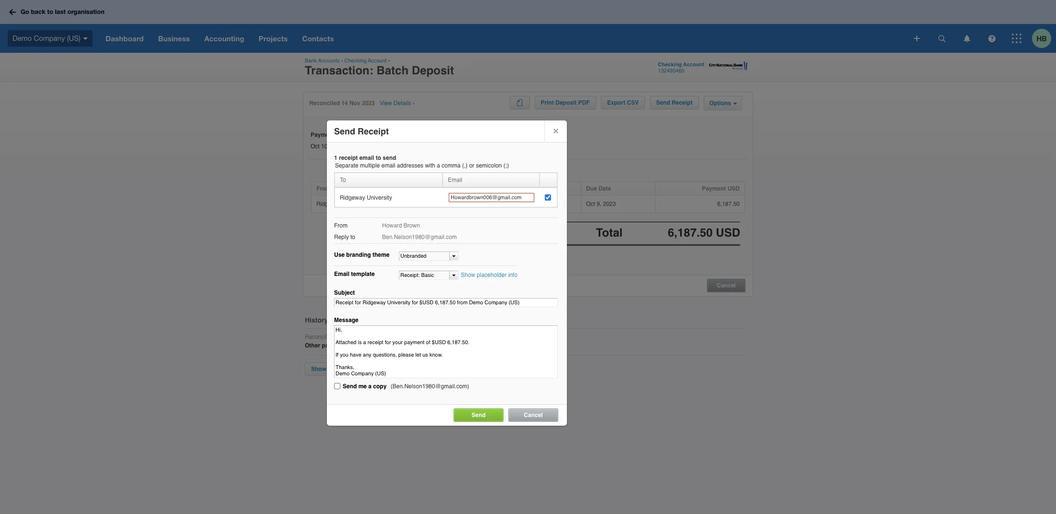 Task type: vqa. For each thing, say whether or not it's contained in the screenshot.
"To" within 'Learn how to connect your bank account' link
no



Task type: describe. For each thing, give the bounding box(es) containing it.
invoice
[[433, 185, 452, 192]]

send receipt link
[[650, 96, 699, 109]]

me
[[358, 383, 367, 390]]

history & notes
[[305, 316, 355, 324]]

1 horizontal spatial receipt
[[672, 99, 693, 106]]

1
[[334, 155, 337, 161]]

0020
[[444, 201, 457, 207]]

go back to last organisation
[[21, 8, 104, 15]]

use branding theme
[[334, 252, 390, 258]]

2011
[[457, 342, 470, 349]]

Subject text field
[[334, 298, 558, 307]]

14,
[[402, 334, 410, 340]]

options
[[709, 100, 731, 107]]

inv-0020 link
[[433, 201, 457, 207]]

payment for payment usd
[[702, 185, 726, 192]]

date for payment date oct 10, 2023
[[336, 132, 349, 138]]

august
[[436, 342, 456, 349]]

use
[[334, 252, 345, 258]]

subject
[[334, 290, 355, 296]]

nov inside reconciled by howard brown on nov 14, 2023 at 17:43pm other payment from ridgeway university on 31 august 2011 for 6,187.50
[[390, 334, 400, 340]]

2 horizontal spatial ›
[[413, 100, 415, 107]]

pdf
[[578, 99, 590, 106]]

date for due date
[[599, 185, 611, 192]]

due
[[586, 185, 597, 192]]

a inside 1 receipt email to send separate multiple email addresses with a comma (,) or semicolon (;)
[[437, 162, 440, 169]]

132435465
[[658, 68, 685, 74]]

accounts
[[318, 58, 340, 64]]

placeholder
[[477, 272, 507, 278]]

export csv
[[607, 99, 639, 106]]

hb button
[[1032, 24, 1056, 53]]

inv-0020
[[433, 201, 457, 207]]

csv
[[627, 99, 639, 106]]

total
[[596, 226, 623, 240]]

addresses
[[397, 162, 424, 169]]

2023 inside the payment date oct 10, 2023
[[331, 143, 344, 150]]

1 vertical spatial deposit
[[556, 99, 577, 106]]

reconciled for reconciled by howard brown on nov 14, 2023 at 17:43pm other payment from ridgeway university on 31 august 2011 for 6,187.50
[[305, 334, 333, 340]]

copy
[[373, 383, 387, 390]]

checking inside the bank accounts › checking account › transaction:                batch deposit
[[345, 58, 367, 64]]

bank accounts › checking account › transaction:                batch deposit
[[305, 58, 454, 77]]

payment
[[322, 342, 346, 349]]

0 horizontal spatial send receipt
[[334, 126, 389, 136]]

send link
[[454, 409, 504, 422]]

to inside 1 receipt email to send separate multiple email addresses with a comma (,) or semicolon (;)
[[376, 155, 381, 161]]

show placeholder info
[[461, 272, 518, 278]]

company
[[34, 34, 65, 42]]

howard brown
[[382, 222, 420, 229]]

0 vertical spatial from
[[316, 185, 331, 192]]

at
[[426, 334, 431, 340]]

print deposit pdf link
[[535, 96, 596, 109]]

reconciled 14 nov 2023 view details ›
[[309, 100, 415, 107]]

ridgeway inside reconciled by howard brown on nov 14, 2023 at 17:43pm other payment from ridgeway university on 31 august 2011 for 6,187.50
[[362, 342, 388, 349]]

show for show history (2 entries)
[[311, 366, 326, 373]]

howard inside reconciled by howard brown on nov 14, 2023 at 17:43pm other payment from ridgeway university on 31 august 2011 for 6,187.50
[[343, 334, 363, 340]]

1 horizontal spatial details
[[532, 185, 551, 192]]

multiple
[[360, 162, 380, 169]]

university down multiple
[[367, 194, 392, 201]]

to
[[340, 177, 346, 183]]

demo company (us)
[[12, 34, 81, 42]]

transaction:
[[305, 64, 373, 77]]

0 horizontal spatial ›
[[341, 58, 343, 64]]

show for show placeholder info
[[461, 272, 475, 278]]

ben.nelson1980@gmail.com
[[382, 234, 457, 241]]

checking account 132435465
[[658, 61, 704, 74]]

0 horizontal spatial on
[[382, 334, 388, 340]]

with
[[425, 162, 435, 169]]

send
[[383, 155, 396, 161]]

account inside checking account 132435465
[[683, 61, 704, 68]]

14
[[342, 100, 348, 107]]

1 vertical spatial cancel
[[524, 412, 543, 419]]

separate
[[335, 162, 358, 169]]

0 vertical spatial cancel link
[[708, 280, 745, 289]]

6,187.50 usd
[[668, 226, 740, 240]]

(,)
[[462, 162, 468, 169]]

deposit inside the bank accounts › checking account › transaction:                batch deposit
[[412, 64, 454, 77]]

reply to
[[334, 234, 355, 241]]

1 horizontal spatial email
[[382, 162, 395, 169]]

9,
[[597, 201, 602, 207]]

export csv link
[[601, 96, 645, 109]]

0 vertical spatial history
[[305, 316, 328, 324]]

branding
[[346, 252, 371, 258]]

hb
[[1037, 34, 1047, 42]]

number
[[454, 185, 476, 192]]

checking inside checking account 132435465
[[658, 61, 682, 68]]

0 vertical spatial howard
[[382, 222, 402, 229]]

print deposit pdf
[[541, 99, 590, 106]]

payment usd
[[702, 185, 740, 192]]

brown inside reconciled by howard brown on nov 14, 2023 at 17:43pm other payment from ridgeway university on 31 august 2011 for 6,187.50
[[364, 334, 380, 340]]

notes
[[337, 316, 355, 324]]

export
[[607, 99, 625, 106]]

0 horizontal spatial nov
[[350, 100, 360, 107]]

6,187.50 inside reconciled by howard brown on nov 14, 2023 at 17:43pm other payment from ridgeway university on 31 august 2011 for 6,187.50
[[481, 342, 503, 349]]

1 horizontal spatial svg image
[[914, 36, 920, 41]]

entries)
[[356, 366, 377, 373]]

0 vertical spatial 6,187.50
[[717, 201, 740, 207]]

1 receipt email to send separate multiple email addresses with a comma (,) or semicolon (;)
[[334, 155, 509, 169]]

print
[[541, 99, 554, 106]]

from
[[347, 342, 360, 349]]

batch
[[377, 64, 409, 77]]



Task type: locate. For each thing, give the bounding box(es) containing it.
from
[[316, 185, 331, 192], [334, 222, 348, 229]]

reference
[[354, 132, 381, 138]]

None checkbox
[[334, 383, 340, 389]]

view details › link
[[380, 100, 415, 107]]

0 horizontal spatial cancel
[[524, 412, 543, 419]]

› right accounts
[[341, 58, 343, 64]]

0 horizontal spatial show
[[311, 366, 326, 373]]

2023 right 9,
[[603, 201, 616, 207]]

on left "31"
[[419, 342, 427, 349]]

template
[[351, 271, 375, 277]]

other
[[305, 342, 320, 349]]

1 vertical spatial payment
[[702, 185, 726, 192]]

hb banner
[[0, 0, 1056, 53]]

1 vertical spatial brown
[[364, 334, 380, 340]]

nov left 14,
[[390, 334, 400, 340]]

2023 left at
[[411, 334, 424, 340]]

1 horizontal spatial howard
[[382, 222, 402, 229]]

a right with
[[437, 162, 440, 169]]

deposit right batch
[[412, 64, 454, 77]]

payment left the usd
[[702, 185, 726, 192]]

oct left 9,
[[586, 201, 595, 207]]

31
[[428, 342, 435, 349]]

0 horizontal spatial details
[[394, 100, 411, 107]]

email up invoice number
[[448, 177, 462, 183]]

a
[[437, 162, 440, 169], [368, 383, 372, 390]]

go back to last organisation link
[[6, 3, 110, 21]]

message
[[334, 317, 358, 324]]

university inside reconciled by howard brown on nov 14, 2023 at 17:43pm other payment from ridgeway university on 31 august 2011 for 6,187.50
[[390, 342, 418, 349]]

(us)
[[67, 34, 81, 42]]

demo
[[12, 34, 32, 42]]

info
[[508, 272, 518, 278]]

history left &
[[305, 316, 328, 324]]

1 horizontal spatial ›
[[388, 58, 390, 64]]

› right view
[[413, 100, 415, 107]]

2023 up 1
[[331, 143, 344, 150]]

history left (2
[[328, 366, 348, 373]]

date right due
[[599, 185, 611, 192]]

account up send receipt link
[[683, 61, 704, 68]]

cancel link
[[708, 280, 745, 289], [508, 409, 558, 422]]

0 horizontal spatial email
[[334, 271, 350, 277]]

receipt
[[339, 155, 358, 161]]

1 vertical spatial email
[[382, 162, 395, 169]]

account inside the bank accounts › checking account › transaction:                batch deposit
[[368, 58, 387, 64]]

0 vertical spatial payment
[[311, 132, 335, 138]]

1 horizontal spatial payment
[[702, 185, 726, 192]]

1 horizontal spatial date
[[599, 185, 611, 192]]

1 vertical spatial details
[[532, 185, 551, 192]]

1 vertical spatial show
[[311, 366, 326, 373]]

back
[[31, 8, 45, 15]]

reconciled inside reconciled by howard brown on nov 14, 2023 at 17:43pm other payment from ridgeway university on 31 august 2011 for 6,187.50
[[305, 334, 333, 340]]

0 vertical spatial on
[[382, 334, 388, 340]]

1 horizontal spatial on
[[419, 342, 427, 349]]

1 vertical spatial cancel link
[[508, 409, 558, 422]]

svg image
[[9, 9, 16, 15], [914, 36, 920, 41]]

0 vertical spatial email
[[359, 155, 374, 161]]

on left 14,
[[382, 334, 388, 340]]

go
[[21, 8, 29, 15]]

university down to
[[343, 201, 369, 207]]

&
[[330, 316, 335, 324]]

1 horizontal spatial cancel
[[717, 282, 736, 289]]

10,
[[321, 143, 329, 150]]

show down other
[[311, 366, 326, 373]]

1 vertical spatial reconciled
[[305, 334, 333, 340]]

inv-
[[433, 201, 444, 207]]

on
[[382, 334, 388, 340], [419, 342, 427, 349]]

0 horizontal spatial checking
[[345, 58, 367, 64]]

1 horizontal spatial checking
[[658, 61, 682, 68]]

account up view
[[368, 58, 387, 64]]

0 vertical spatial email
[[448, 177, 462, 183]]

1 vertical spatial nov
[[390, 334, 400, 340]]

receipt
[[672, 99, 693, 106], [358, 126, 389, 136]]

1 horizontal spatial nov
[[390, 334, 400, 340]]

payment date oct 10, 2023
[[311, 132, 349, 150]]

date up receipt on the left top of the page
[[336, 132, 349, 138]]

(2
[[350, 366, 355, 373]]

1 vertical spatial oct
[[586, 201, 595, 207]]

ridgeway university
[[340, 194, 392, 201], [316, 201, 369, 207]]

usd
[[728, 185, 740, 192]]

navigation
[[98, 24, 907, 53]]

0 vertical spatial reconciled
[[309, 100, 340, 107]]

1 horizontal spatial brown
[[404, 222, 420, 229]]

0 horizontal spatial a
[[368, 383, 372, 390]]

1 horizontal spatial deposit
[[556, 99, 577, 106]]

last
[[55, 8, 66, 15]]

1 vertical spatial email
[[334, 271, 350, 277]]

0 vertical spatial nov
[[350, 100, 360, 107]]

0 horizontal spatial brown
[[364, 334, 380, 340]]

howard up from
[[343, 334, 363, 340]]

6,187.50 right for
[[481, 342, 503, 349]]

email for email
[[448, 177, 462, 183]]

email up subject
[[334, 271, 350, 277]]

1 horizontal spatial oct
[[586, 201, 595, 207]]

1 vertical spatial date
[[599, 185, 611, 192]]

send me a copy (ben.nelson1980@gmail.com)
[[343, 383, 469, 390]]

email for email template
[[334, 271, 350, 277]]

1 horizontal spatial email
[[448, 177, 462, 183]]

(ben.nelson1980@gmail.com)
[[391, 383, 469, 390]]

send receipt down 132435465
[[656, 99, 693, 106]]

Message text field
[[334, 326, 558, 378]]

date inside the payment date oct 10, 2023
[[336, 132, 349, 138]]

0 horizontal spatial to
[[47, 8, 53, 15]]

1 horizontal spatial 6,187.50
[[717, 201, 740, 207]]

howard up ben.nelson1980@gmail.com
[[382, 222, 402, 229]]

from up the reply
[[334, 222, 348, 229]]

0 vertical spatial details
[[394, 100, 411, 107]]

to inside hb banner
[[47, 8, 53, 15]]

›
[[341, 58, 343, 64], [388, 58, 390, 64], [413, 100, 415, 107]]

reconciled for reconciled 14 nov 2023 view details ›
[[309, 100, 340, 107]]

0 horizontal spatial email
[[359, 155, 374, 161]]

oct
[[311, 143, 320, 150], [586, 201, 595, 207]]

navigation inside hb banner
[[98, 24, 907, 53]]

to
[[47, 8, 53, 15], [376, 155, 381, 161], [350, 234, 355, 241]]

2023
[[362, 100, 375, 107], [331, 143, 344, 150], [603, 201, 616, 207], [411, 334, 424, 340]]

svg image
[[1012, 34, 1022, 43], [938, 35, 946, 42], [964, 35, 970, 42], [988, 35, 995, 42], [83, 37, 88, 40]]

0 horizontal spatial cancel link
[[508, 409, 558, 422]]

brown
[[404, 222, 420, 229], [364, 334, 380, 340]]

by
[[335, 334, 341, 340]]

6,187.50 down the usd
[[717, 201, 740, 207]]

› right checking account "link"
[[388, 58, 390, 64]]

0 horizontal spatial oct
[[311, 143, 320, 150]]

0 horizontal spatial howard
[[343, 334, 363, 340]]

oct left 10, on the left top
[[311, 143, 320, 150]]

17:43pm
[[432, 334, 455, 340]]

payment for payment date oct 10, 2023
[[311, 132, 335, 138]]

bank accounts link
[[305, 58, 340, 64]]

oct inside the payment date oct 10, 2023
[[311, 143, 320, 150]]

email
[[448, 177, 462, 183], [334, 271, 350, 277]]

1 vertical spatial send receipt
[[334, 126, 389, 136]]

None text field
[[449, 193, 534, 202], [399, 252, 449, 260], [449, 193, 534, 202], [399, 252, 449, 260]]

receipt down 132435465
[[672, 99, 693, 106]]

to left last
[[47, 8, 53, 15]]

university down 14,
[[390, 342, 418, 349]]

a right 'me'
[[368, 383, 372, 390]]

checking right accounts
[[345, 58, 367, 64]]

send receipt down reconciled 14 nov 2023 view details ›
[[334, 126, 389, 136]]

2023 left view
[[362, 100, 375, 107]]

0 vertical spatial svg image
[[9, 9, 16, 15]]

0 horizontal spatial receipt
[[358, 126, 389, 136]]

payment up 10, on the left top
[[311, 132, 335, 138]]

deposit left pdf
[[556, 99, 577, 106]]

0 horizontal spatial 6,187.50
[[481, 342, 503, 349]]

reconciled by howard brown on nov 14, 2023 at 17:43pm other payment from ridgeway university on 31 august 2011 for 6,187.50
[[305, 334, 503, 349]]

send receipt
[[656, 99, 693, 106], [334, 126, 389, 136]]

1 vertical spatial svg image
[[914, 36, 920, 41]]

email template
[[334, 271, 375, 277]]

receipt down reconciled 14 nov 2023 view details ›
[[358, 126, 389, 136]]

semicolon
[[476, 162, 502, 169]]

reply
[[334, 234, 349, 241]]

None checkbox
[[545, 194, 551, 201]]

0 vertical spatial send receipt
[[656, 99, 693, 106]]

0 horizontal spatial svg image
[[9, 9, 16, 15]]

2 horizontal spatial to
[[376, 155, 381, 161]]

0 horizontal spatial account
[[368, 58, 387, 64]]

show left placeholder
[[461, 272, 475, 278]]

theme
[[373, 252, 390, 258]]

0 vertical spatial oct
[[311, 143, 320, 150]]

1 vertical spatial history
[[328, 366, 348, 373]]

show history (2 entries) link
[[305, 362, 383, 376]]

invoice number
[[433, 185, 476, 192]]

checking up send receipt link
[[658, 61, 682, 68]]

to right the reply
[[350, 234, 355, 241]]

0 vertical spatial receipt
[[672, 99, 693, 106]]

brown up entries)
[[364, 334, 380, 340]]

1 vertical spatial receipt
[[358, 126, 389, 136]]

1 horizontal spatial send receipt
[[656, 99, 693, 106]]

2 vertical spatial to
[[350, 234, 355, 241]]

for
[[471, 342, 479, 349]]

0 vertical spatial date
[[336, 132, 349, 138]]

email up multiple
[[359, 155, 374, 161]]

1 horizontal spatial from
[[334, 222, 348, 229]]

comma
[[442, 162, 461, 169]]

0 horizontal spatial date
[[336, 132, 349, 138]]

0 horizontal spatial payment
[[311, 132, 335, 138]]

demo company (us) button
[[0, 24, 98, 53]]

None text field
[[399, 271, 449, 279]]

svg image inside the demo company (us) popup button
[[83, 37, 88, 40]]

view
[[380, 100, 392, 107]]

checking account link
[[345, 58, 387, 64]]

2023 inside reconciled by howard brown on nov 14, 2023 at 17:43pm other payment from ridgeway university on 31 august 2011 for 6,187.50
[[411, 334, 424, 340]]

details
[[394, 100, 411, 107], [532, 185, 551, 192]]

or
[[469, 162, 474, 169]]

reconciled left 14
[[309, 100, 340, 107]]

organisation
[[67, 8, 104, 15]]

reconciled
[[309, 100, 340, 107], [305, 334, 333, 340]]

1 vertical spatial on
[[419, 342, 427, 349]]

date
[[336, 132, 349, 138], [599, 185, 611, 192]]

from down 10, on the left top
[[316, 185, 331, 192]]

1 horizontal spatial a
[[437, 162, 440, 169]]

1 vertical spatial howard
[[343, 334, 363, 340]]

svg image inside "go back to last organisation" link
[[9, 9, 16, 15]]

send inside send link
[[472, 412, 486, 419]]

bank
[[305, 58, 317, 64]]

to left send
[[376, 155, 381, 161]]

1 horizontal spatial cancel link
[[708, 280, 745, 289]]

history
[[305, 316, 328, 324], [328, 366, 348, 373]]

6,187.50
[[717, 201, 740, 207], [481, 342, 503, 349]]

1 vertical spatial to
[[376, 155, 381, 161]]

0 horizontal spatial from
[[316, 185, 331, 192]]

show placeholder info link
[[461, 272, 518, 278]]

nov
[[350, 100, 360, 107], [390, 334, 400, 340]]

0 vertical spatial cancel
[[717, 282, 736, 289]]

send inside send receipt link
[[656, 99, 670, 106]]

0 vertical spatial a
[[437, 162, 440, 169]]

0 horizontal spatial deposit
[[412, 64, 454, 77]]

0 vertical spatial show
[[461, 272, 475, 278]]

due date
[[586, 185, 611, 192]]

0 vertical spatial deposit
[[412, 64, 454, 77]]

1 vertical spatial 6,187.50
[[481, 342, 503, 349]]

1 horizontal spatial to
[[350, 234, 355, 241]]

brown up ben.nelson1980@gmail.com
[[404, 222, 420, 229]]

1 horizontal spatial account
[[683, 61, 704, 68]]

email down send
[[382, 162, 395, 169]]

0 vertical spatial brown
[[404, 222, 420, 229]]

1 vertical spatial from
[[334, 222, 348, 229]]

account
[[368, 58, 387, 64], [683, 61, 704, 68]]

payment inside the payment date oct 10, 2023
[[311, 132, 335, 138]]

0 vertical spatial to
[[47, 8, 53, 15]]

history inside 'show history (2 entries)' link
[[328, 366, 348, 373]]

1 horizontal spatial show
[[461, 272, 475, 278]]

1 vertical spatial a
[[368, 383, 372, 390]]

email
[[359, 155, 374, 161], [382, 162, 395, 169]]

show history (2 entries)
[[311, 366, 377, 373]]

oct 9, 2023
[[586, 201, 616, 207]]

nov right 14
[[350, 100, 360, 107]]

reconciled up other
[[305, 334, 333, 340]]



